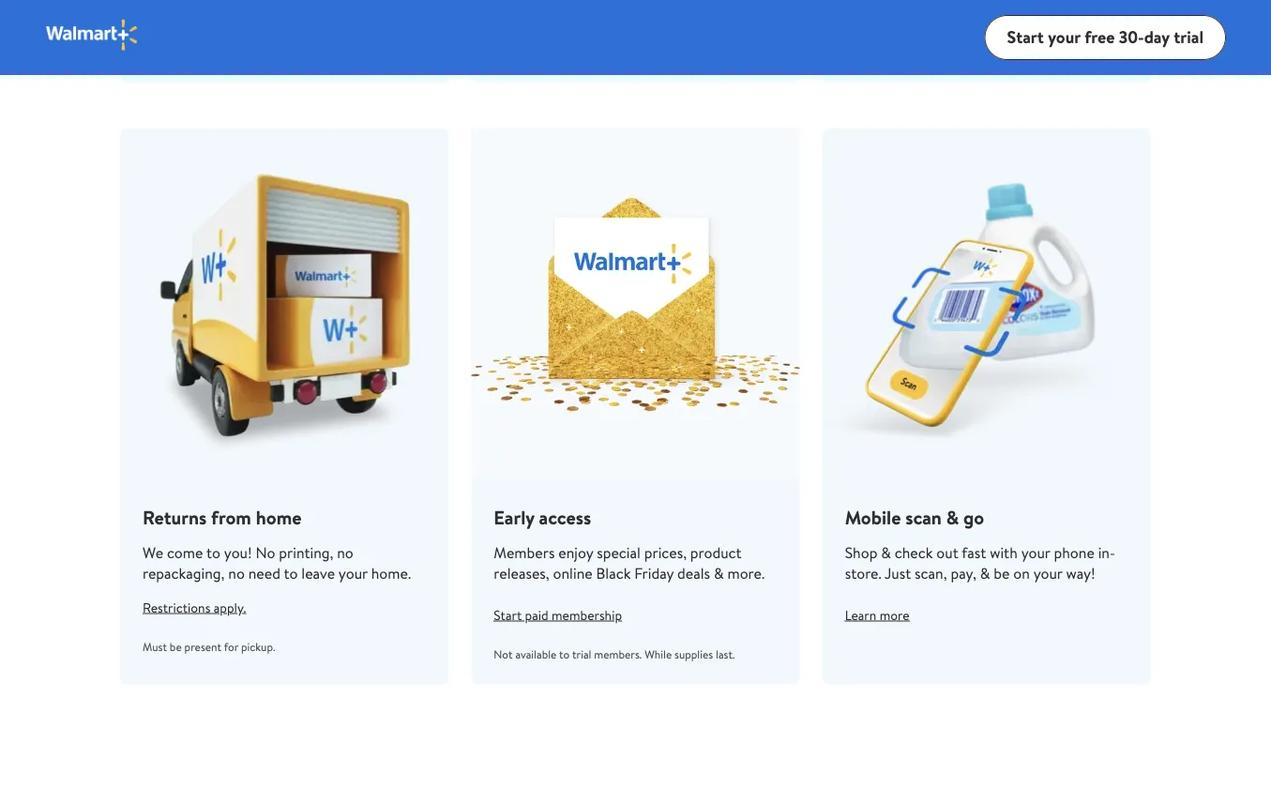 Task type: locate. For each thing, give the bounding box(es) containing it.
0 vertical spatial be
[[994, 563, 1010, 583]]

0 horizontal spatial no
[[228, 563, 245, 583]]

must be present for pickup.
[[143, 639, 275, 655]]

walmart+ image
[[45, 18, 140, 52]]

& right shop
[[882, 542, 892, 563]]

no
[[337, 542, 354, 563], [228, 563, 245, 583]]

0 horizontal spatial to
[[206, 542, 221, 563]]

start left paid
[[494, 606, 522, 624]]

your inside button
[[1049, 25, 1081, 49]]

learn more
[[845, 606, 910, 624]]

& right pay,
[[981, 563, 991, 583]]

check
[[895, 542, 933, 563]]

no right leave
[[337, 542, 354, 563]]

0 horizontal spatial trial
[[573, 647, 592, 663]]

come
[[167, 542, 203, 563]]

not available to trial members. while supplies last.
[[494, 647, 735, 663]]

your left free
[[1049, 25, 1081, 49]]

start left free
[[1008, 25, 1044, 49]]

be right must
[[170, 639, 182, 655]]

required.
[[143, 45, 186, 61]]

0 vertical spatial trial
[[1174, 25, 1204, 49]]

start inside button
[[1008, 25, 1044, 49]]

0 vertical spatial start
[[1008, 25, 1044, 49]]

no left need
[[228, 563, 245, 583]]

trial left the members.
[[573, 647, 592, 663]]

with
[[990, 542, 1018, 563]]

shop
[[845, 542, 878, 563]]

need
[[248, 563, 281, 583]]

trial right day
[[1174, 25, 1204, 49]]

available
[[516, 647, 557, 663]]

start
[[1008, 25, 1044, 49], [494, 606, 522, 624]]

deals
[[678, 563, 711, 583]]

must
[[143, 639, 167, 655]]

you!
[[224, 542, 252, 563]]

more.
[[728, 563, 765, 583]]

1 vertical spatial start
[[494, 606, 522, 624]]

phone
[[1055, 542, 1095, 563]]

to
[[206, 542, 221, 563], [284, 563, 298, 583], [559, 647, 570, 663]]

membership
[[552, 606, 622, 624]]

only,
[[273, 29, 297, 45]]

black
[[596, 563, 631, 583]]

& right 'deals' at the right bottom of the page
[[714, 563, 724, 583]]

1 vertical spatial be
[[170, 639, 182, 655]]

restrictions apply.
[[143, 598, 246, 617]]

essential
[[205, 29, 248, 45]]

shop & check out fast with your phone in- store. just scan, pay, & be on your way!
[[845, 542, 1116, 583]]

product
[[691, 542, 742, 563]]

1 horizontal spatial be
[[994, 563, 1010, 583]]

for
[[224, 639, 239, 655]]

your right leave
[[339, 563, 368, 583]]

1 horizontal spatial trial
[[1174, 25, 1204, 49]]

0 horizontal spatial be
[[170, 639, 182, 655]]

learn
[[845, 606, 877, 624]]

plan
[[251, 29, 271, 45]]

store.
[[845, 563, 882, 583]]

home.
[[371, 563, 411, 583]]

1 horizontal spatial start
[[1008, 25, 1044, 49]]

to right available
[[559, 647, 570, 663]]

restrictions apply. link
[[143, 598, 426, 617]]

1 vertical spatial trial
[[573, 647, 592, 663]]

online
[[553, 563, 593, 583]]

be left on
[[994, 563, 1010, 583]]

2 horizontal spatial to
[[559, 647, 570, 663]]

in-
[[1099, 542, 1116, 563]]

to right need
[[284, 563, 298, 583]]

be
[[994, 563, 1010, 583], [170, 639, 182, 655]]

members enjoy special prices, product releases, online black friday deals & more.
[[494, 542, 765, 583]]

trial
[[1174, 25, 1204, 49], [573, 647, 592, 663]]

&
[[947, 504, 959, 531], [882, 542, 892, 563], [714, 563, 724, 583], [981, 563, 991, 583]]

fast
[[962, 542, 987, 563]]

to left you!
[[206, 542, 221, 563]]

0 horizontal spatial start
[[494, 606, 522, 624]]

releases,
[[494, 563, 550, 583]]

home
[[256, 504, 302, 531]]

your
[[1049, 25, 1081, 49], [1022, 542, 1051, 563], [339, 563, 368, 583], [1034, 563, 1063, 583]]

pay,
[[951, 563, 977, 583]]

returns from home
[[143, 504, 302, 531]]



Task type: describe. For each thing, give the bounding box(es) containing it.
scan,
[[915, 563, 948, 583]]

enjoy
[[559, 542, 594, 563]]

free
[[1085, 25, 1115, 49]]

learn more link
[[845, 606, 1129, 624]]

separate
[[299, 29, 341, 45]]

members.
[[594, 647, 642, 663]]

repackaging,
[[143, 563, 225, 583]]

1 horizontal spatial no
[[337, 542, 354, 563]]

we
[[143, 542, 163, 563]]

to for we
[[206, 542, 221, 563]]

your inside we come to you! no printing, no repackaging, no need to leave your home.
[[339, 563, 368, 583]]

leave
[[302, 563, 335, 583]]

access
[[539, 504, 592, 531]]

mobile
[[845, 504, 901, 531]]

paid
[[525, 606, 549, 624]]

your right with
[[1022, 542, 1051, 563]]

last.
[[716, 647, 735, 663]]

1 horizontal spatial to
[[284, 563, 298, 583]]

& inside members enjoy special prices, product releases, online black friday deals & more.
[[714, 563, 724, 583]]

& left go
[[947, 504, 959, 531]]

way!
[[1067, 563, 1096, 583]]

scan
[[906, 504, 942, 531]]

prices,
[[645, 542, 687, 563]]

more
[[880, 606, 910, 624]]

from
[[211, 504, 251, 531]]

start your free 30-day trial
[[1008, 25, 1204, 49]]

early
[[494, 504, 535, 531]]

start paid membership
[[494, 606, 622, 624]]

pickup.
[[241, 639, 275, 655]]

start for start your free 30-day trial
[[1008, 25, 1044, 49]]

go
[[964, 504, 985, 531]]

out
[[937, 542, 959, 563]]

early access
[[494, 504, 592, 531]]

printing,
[[279, 542, 334, 563]]

on
[[1014, 563, 1030, 583]]

start for start paid membership
[[494, 606, 522, 624]]

apply.
[[214, 598, 246, 617]]

to for not
[[559, 647, 570, 663]]

registration
[[344, 29, 400, 45]]

start your free 30-day trial button
[[985, 15, 1227, 60]]

not
[[494, 647, 513, 663]]

day
[[1145, 25, 1170, 49]]

paramount+
[[143, 29, 203, 45]]

paramount+ essential plan only, separate registration required.
[[143, 29, 400, 61]]

restrictions
[[143, 598, 211, 617]]

be inside shop & check out fast with your phone in- store. just scan, pay, & be on your way!
[[994, 563, 1010, 583]]

friday
[[635, 563, 674, 583]]

returns
[[143, 504, 207, 531]]

trial inside button
[[1174, 25, 1204, 49]]

present
[[185, 639, 222, 655]]

while
[[645, 647, 672, 663]]

no
[[256, 542, 275, 563]]

30-
[[1119, 25, 1145, 49]]

supplies
[[675, 647, 713, 663]]

special
[[597, 542, 641, 563]]

start paid membership link
[[494, 606, 778, 624]]

members
[[494, 542, 555, 563]]

we come to you! no printing, no repackaging, no need to leave your home.
[[143, 542, 411, 583]]

just
[[885, 563, 912, 583]]

mobile scan & go
[[845, 504, 985, 531]]

your right on
[[1034, 563, 1063, 583]]



Task type: vqa. For each thing, say whether or not it's contained in the screenshot.
Must
yes



